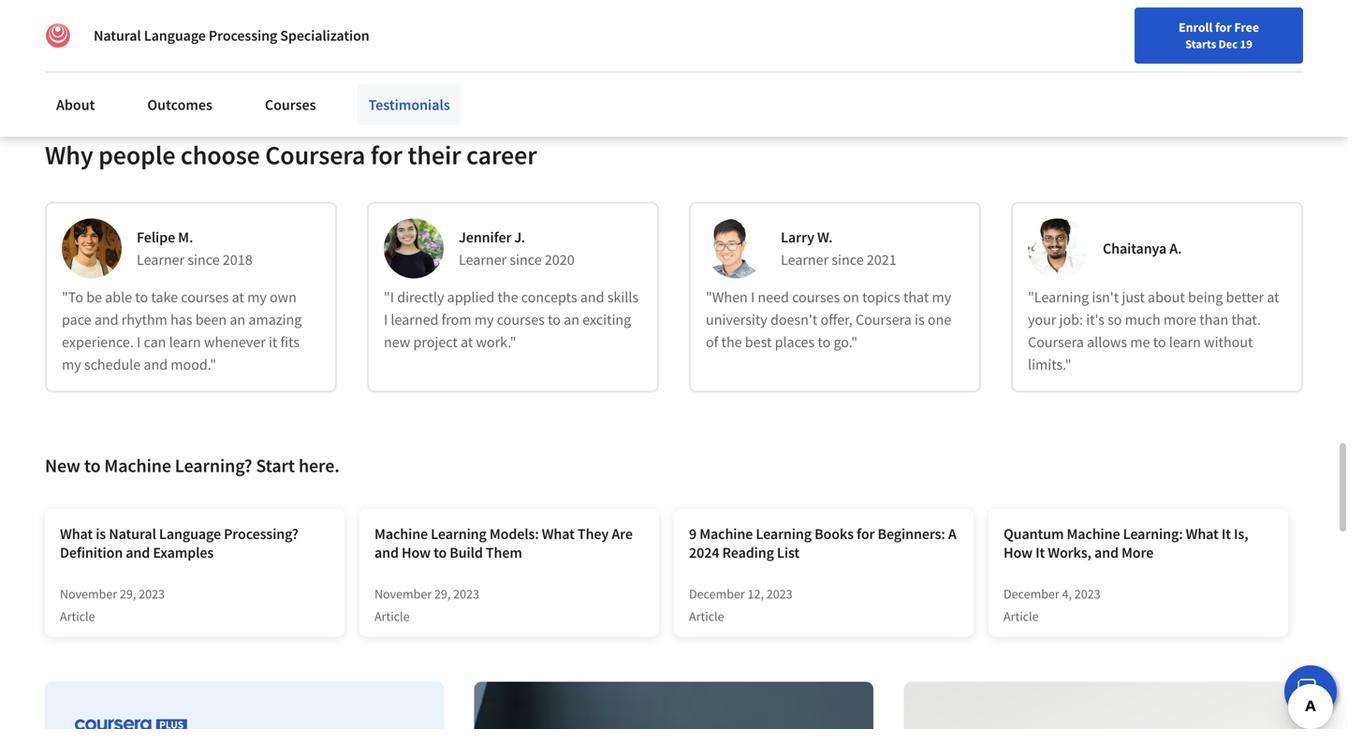 Task type: describe. For each thing, give the bounding box(es) containing it.
able
[[105, 288, 132, 307]]

learn for more
[[1169, 333, 1201, 351]]

m.
[[178, 228, 193, 247]]

language inside what is natural language processing? definition and examples
[[159, 525, 221, 543]]

and inside 'machine learning models: what they are and how to build them'
[[374, 543, 399, 562]]

"i directly applied the concepts and skills i learned from my courses to an exciting new project at work."
[[384, 288, 639, 351]]

december for 2024
[[689, 586, 745, 602]]

them
[[486, 543, 522, 562]]

testimonials
[[368, 95, 450, 114]]

my left 'own'
[[247, 288, 267, 307]]

0 horizontal spatial it
[[1035, 543, 1045, 562]]

been
[[195, 310, 227, 329]]

has
[[170, 310, 192, 329]]

on
[[843, 288, 859, 307]]

9 machine learning books for beginners: a 2024 reading list
[[689, 525, 956, 562]]

examples
[[153, 543, 214, 562]]

how inside 'machine learning models: what they are and how to build them'
[[402, 543, 431, 562]]

limits."
[[1028, 355, 1071, 374]]

for inside enroll for free starts dec 19
[[1215, 19, 1232, 36]]

courses link
[[254, 84, 327, 125]]

about
[[1148, 288, 1185, 307]]

beginners:
[[878, 525, 945, 543]]

coursera plus image
[[75, 719, 187, 729]]

29, for how
[[434, 586, 451, 602]]

jennifer j. learner since 2020
[[459, 228, 574, 269]]

models for t5+bert models
[[140, 32, 179, 49]]

take
[[151, 288, 178, 307]]

0 vertical spatial natural
[[94, 26, 141, 45]]

your
[[1028, 310, 1056, 329]]

larry w. learner since 2021
[[781, 228, 897, 269]]

to inside "learning isn't just about being better at your job: it's so much more than that. coursera allows me to learn without limits."
[[1153, 333, 1166, 351]]

enroll for free starts dec 19
[[1179, 19, 1259, 51]]

larry
[[781, 228, 814, 247]]

deeplearning.ai image
[[45, 22, 71, 49]]

machine right new
[[104, 454, 171, 477]]

to inside '"to be able to take courses at my own pace and rhythm has been an amazing experience. i can learn whenever it fits my schedule and mood."'
[[135, 288, 148, 307]]

0 horizontal spatial coursera
[[265, 138, 365, 171]]

to inside "when i need courses on topics that my university doesn't offer, coursera is one of the best places to go."
[[818, 333, 831, 351]]

the inside "when i need courses on topics that my university doesn't offer, coursera is one of the best places to go."
[[721, 333, 742, 351]]

more
[[1164, 310, 1197, 329]]

so
[[1108, 310, 1122, 329]]

outcomes
[[147, 95, 212, 114]]

a
[[948, 525, 956, 543]]

an inside the "i directly applied the concepts and skills i learned from my courses to an exciting new project at work."
[[564, 310, 579, 329]]

processing?
[[224, 525, 298, 543]]

rhythm
[[121, 310, 167, 329]]

an inside '"to be able to take courses at my own pace and rhythm has been an amazing experience. i can learn whenever it fits my schedule and mood."'
[[230, 310, 245, 329]]

about link
[[45, 84, 106, 125]]

specialization
[[280, 26, 369, 45]]

my inside the "i directly applied the concepts and skills i learned from my courses to an exciting new project at work."
[[474, 310, 494, 329]]

to right new
[[84, 454, 101, 477]]

and inside what is natural language processing? definition and examples
[[126, 543, 150, 562]]

machine inside the 9 machine learning books for beginners: a 2024 reading list
[[700, 525, 753, 543]]

12,
[[748, 586, 764, 602]]

their
[[408, 138, 461, 171]]

chaitanya
[[1103, 239, 1167, 258]]

2023 for how
[[453, 586, 479, 602]]

quantum machine learning: what it is, how it works, and more
[[1004, 525, 1248, 562]]

t5+bert models
[[88, 32, 179, 49]]

at inside the "i directly applied the concepts and skills i learned from my courses to an exciting new project at work."
[[461, 333, 473, 351]]

works,
[[1048, 543, 1091, 562]]

fits
[[280, 333, 300, 351]]

testimonials link
[[357, 84, 461, 125]]

that.
[[1231, 310, 1261, 329]]

own
[[270, 288, 297, 307]]

work."
[[476, 333, 516, 351]]

2021
[[867, 250, 897, 269]]

what for machine learning models: what they are and how to build them
[[542, 525, 575, 543]]

doesn't
[[770, 310, 818, 329]]

"to
[[62, 288, 83, 307]]

since for j.
[[510, 250, 542, 269]]

build
[[450, 543, 483, 562]]

need
[[758, 288, 789, 307]]

my inside "when i need courses on topics that my university doesn't offer, coursera is one of the best places to go."
[[932, 288, 951, 307]]

courses inside '"to be able to take courses at my own pace and rhythm has been an amazing experience. i can learn whenever it fits my schedule and mood."'
[[181, 288, 229, 307]]

felipe
[[137, 228, 175, 247]]

of
[[706, 333, 718, 351]]

learner for jennifer
[[459, 250, 507, 269]]

i inside '"to be able to take courses at my own pace and rhythm has been an amazing experience. i can learn whenever it fits my schedule and mood."'
[[137, 333, 141, 351]]

2023 for examples
[[139, 586, 165, 602]]

at for courses
[[232, 288, 244, 307]]

it's
[[1086, 310, 1105, 329]]

felipe m. learner since 2018
[[137, 228, 252, 269]]

november 29, 2023 article for how
[[374, 586, 479, 625]]

enroll
[[1179, 19, 1213, 36]]

models for reformer models
[[355, 32, 394, 49]]

t5+bert
[[88, 32, 137, 49]]

start
[[256, 454, 295, 477]]

natural inside what is natural language processing? definition and examples
[[109, 525, 156, 543]]

learning?
[[175, 454, 252, 477]]

better
[[1226, 288, 1264, 307]]

december 4, 2023 article
[[1004, 586, 1101, 625]]

learned
[[391, 310, 438, 329]]

concepts
[[521, 288, 577, 307]]

best
[[745, 333, 772, 351]]

skills
[[607, 288, 639, 307]]

project
[[413, 333, 458, 351]]

november 29, 2023 article for examples
[[60, 586, 165, 625]]

courses inside "when i need courses on topics that my university doesn't offer, coursera is one of the best places to go."
[[792, 288, 840, 307]]

december 12, 2023 article
[[689, 586, 793, 625]]

experience.
[[62, 333, 134, 351]]

they
[[578, 525, 609, 543]]

learn for has
[[169, 333, 201, 351]]

people
[[98, 138, 175, 171]]

machine inside quantum machine learning: what it is, how it works, and more
[[1067, 525, 1120, 543]]

amazing
[[248, 310, 302, 329]]

mood."
[[171, 355, 216, 374]]

reading
[[722, 543, 774, 562]]

i inside "when i need courses on topics that my university doesn't offer, coursera is one of the best places to go."
[[751, 288, 755, 307]]

learner for larry
[[781, 250, 829, 269]]

here.
[[299, 454, 339, 477]]

dec
[[1219, 37, 1238, 51]]

to inside 'machine learning models: what they are and how to build them'
[[434, 543, 447, 562]]

new
[[45, 454, 80, 477]]

december for it
[[1004, 586, 1059, 602]]

i inside the "i directly applied the concepts and skills i learned from my courses to an exciting new project at work."
[[384, 310, 388, 329]]

4,
[[1062, 586, 1072, 602]]

coursera image
[[22, 15, 141, 45]]

reformer
[[302, 32, 353, 49]]

can
[[144, 333, 166, 351]]

"to be able to take courses at my own pace and rhythm has been an amazing experience. i can learn whenever it fits my schedule and mood."
[[62, 288, 302, 374]]



Task type: vqa. For each thing, say whether or not it's contained in the screenshot.
the Chatterbot
yes



Task type: locate. For each thing, give the bounding box(es) containing it.
and up exciting
[[580, 288, 604, 307]]

1 horizontal spatial coursera
[[856, 310, 912, 329]]

exciting
[[582, 310, 631, 329]]

it left works,
[[1035, 543, 1045, 562]]

i
[[751, 288, 755, 307], [384, 310, 388, 329], [137, 333, 141, 351]]

an down concepts
[[564, 310, 579, 329]]

to left go."
[[818, 333, 831, 351]]

1 horizontal spatial learn
[[1169, 333, 1201, 351]]

1 horizontal spatial since
[[510, 250, 542, 269]]

2 2023 from the left
[[453, 586, 479, 602]]

how left works,
[[1004, 543, 1033, 562]]

1 learn from the left
[[169, 333, 201, 351]]

since
[[188, 250, 220, 269], [510, 250, 542, 269], [832, 250, 864, 269]]

4 2023 from the left
[[1075, 586, 1101, 602]]

0 horizontal spatial how
[[402, 543, 431, 562]]

0 horizontal spatial november
[[60, 586, 117, 602]]

2023 for 2024
[[766, 586, 793, 602]]

0 horizontal spatial courses
[[181, 288, 229, 307]]

courses up 'been'
[[181, 288, 229, 307]]

1 horizontal spatial learning
[[756, 525, 812, 543]]

0 horizontal spatial november 29, 2023 article
[[60, 586, 165, 625]]

machine
[[104, 454, 171, 477], [374, 525, 428, 543], [700, 525, 753, 543], [1067, 525, 1120, 543]]

1 learning from the left
[[431, 525, 487, 543]]

1 horizontal spatial an
[[564, 310, 579, 329]]

november 29, 2023 article
[[60, 586, 165, 625], [374, 586, 479, 625]]

to up rhythm
[[135, 288, 148, 307]]

to right me
[[1153, 333, 1166, 351]]

the inside the "i directly applied the concepts and skills i learned from my courses to an exciting new project at work."
[[498, 288, 518, 307]]

1 models from the left
[[140, 32, 179, 49]]

3 learner from the left
[[781, 250, 829, 269]]

0 vertical spatial for
[[1215, 19, 1232, 36]]

article for what is natural language processing? definition and examples
[[60, 608, 95, 625]]

how inside quantum machine learning: what it is, how it works, and more
[[1004, 543, 1033, 562]]

1 horizontal spatial at
[[461, 333, 473, 351]]

machine left 'build'
[[374, 525, 428, 543]]

1 article from the left
[[60, 608, 95, 625]]

29, for examples
[[120, 586, 136, 602]]

go."
[[834, 333, 858, 351]]

and inside quantum machine learning: what it is, how it works, and more
[[1094, 543, 1119, 562]]

more
[[1122, 543, 1154, 562]]

learning
[[431, 525, 487, 543], [756, 525, 812, 543]]

at inside "learning isn't just about being better at your job: it's so much more than that. coursera allows me to learn without limits."
[[1267, 288, 1279, 307]]

0 horizontal spatial learn
[[169, 333, 201, 351]]

coursera down 'courses'
[[265, 138, 365, 171]]

learn inside "learning isn't just about being better at your job: it's so much more than that. coursera allows me to learn without limits."
[[1169, 333, 1201, 351]]

article for machine learning models: what they are and how to build them
[[374, 608, 410, 625]]

for
[[1215, 19, 1232, 36], [370, 138, 402, 171], [857, 525, 875, 543]]

machine right 9
[[700, 525, 753, 543]]

article inside december 4, 2023 article
[[1004, 608, 1039, 625]]

at right better
[[1267, 288, 1279, 307]]

article inside december 12, 2023 article
[[689, 608, 724, 625]]

None search field
[[267, 12, 576, 49]]

1 29, from the left
[[120, 586, 136, 602]]

natural language processing specialization
[[94, 26, 369, 45]]

2 horizontal spatial since
[[832, 250, 864, 269]]

since down the m.
[[188, 250, 220, 269]]

what left the is,
[[1186, 525, 1219, 543]]

to down concepts
[[548, 310, 561, 329]]

1 november 29, 2023 article from the left
[[60, 586, 165, 625]]

1 horizontal spatial learner
[[459, 250, 507, 269]]

models right t5+bert
[[140, 32, 179, 49]]

and left examples
[[126, 543, 150, 562]]

december inside december 12, 2023 article
[[689, 586, 745, 602]]

1 what from the left
[[60, 525, 93, 543]]

chat with us image
[[1296, 677, 1326, 707]]

3 article from the left
[[689, 608, 724, 625]]

2 vertical spatial i
[[137, 333, 141, 351]]

topics
[[862, 288, 900, 307]]

1 november from the left
[[60, 586, 117, 602]]

one
[[928, 310, 951, 329]]

it left the is,
[[1222, 525, 1231, 543]]

courses inside the "i directly applied the concepts and skills i learned from my courses to an exciting new project at work."
[[497, 310, 545, 329]]

0 horizontal spatial models
[[140, 32, 179, 49]]

november
[[60, 586, 117, 602], [374, 586, 432, 602]]

language down new to machine learning? start here.
[[159, 525, 221, 543]]

models right the 'reformer'
[[355, 32, 394, 49]]

courses up offer,
[[792, 288, 840, 307]]

1 horizontal spatial november
[[374, 586, 432, 602]]

is inside "when i need courses on topics that my university doesn't offer, coursera is one of the best places to go."
[[915, 310, 925, 329]]

1 vertical spatial is
[[96, 525, 106, 543]]

and left more
[[1094, 543, 1119, 562]]

is left one
[[915, 310, 925, 329]]

the
[[498, 288, 518, 307], [721, 333, 742, 351]]

i down "i
[[384, 310, 388, 329]]

29, down 'build'
[[434, 586, 451, 602]]

1 vertical spatial coursera
[[856, 310, 912, 329]]

coursera down topics
[[856, 310, 912, 329]]

2 horizontal spatial courses
[[792, 288, 840, 307]]

2023 right 12,
[[766, 586, 793, 602]]

1 vertical spatial i
[[384, 310, 388, 329]]

2 horizontal spatial at
[[1267, 288, 1279, 307]]

learner for felipe
[[137, 250, 185, 269]]

1 vertical spatial natural
[[109, 525, 156, 543]]

november 29, 2023 article down 'build'
[[374, 586, 479, 625]]

learning inside the 9 machine learning books for beginners: a 2024 reading list
[[756, 525, 812, 543]]

0 vertical spatial is
[[915, 310, 925, 329]]

coursera
[[265, 138, 365, 171], [856, 310, 912, 329], [1028, 333, 1084, 351]]

for right books
[[857, 525, 875, 543]]

isn't
[[1092, 288, 1119, 307]]

november for machine learning models: what they are and how to build them
[[374, 586, 432, 602]]

the right the of
[[721, 333, 742, 351]]

why
[[45, 138, 93, 171]]

1 vertical spatial language
[[159, 525, 221, 543]]

starts
[[1185, 37, 1216, 51]]

2 how from the left
[[1004, 543, 1033, 562]]

2 horizontal spatial for
[[1215, 19, 1232, 36]]

learn down more
[[1169, 333, 1201, 351]]

definition
[[60, 543, 123, 562]]

0 horizontal spatial the
[[498, 288, 518, 307]]

learn inside '"to be able to take courses at my own pace and rhythm has been an amazing experience. i can learn whenever it fits my schedule and mood."'
[[169, 333, 201, 351]]

0 vertical spatial coursera
[[265, 138, 365, 171]]

2018
[[223, 250, 252, 269]]

free
[[1234, 19, 1259, 36]]

2 november from the left
[[374, 586, 432, 602]]

courses up work."
[[497, 310, 545, 329]]

2023 down examples
[[139, 586, 165, 602]]

what for quantum machine learning: what it is, how it works, and more
[[1186, 525, 1219, 543]]

be
[[86, 288, 102, 307]]

1 horizontal spatial what
[[542, 525, 575, 543]]

2 vertical spatial coursera
[[1028, 333, 1084, 351]]

december left 4,
[[1004, 586, 1059, 602]]

1 horizontal spatial i
[[384, 310, 388, 329]]

for up the dec
[[1215, 19, 1232, 36]]

learn down has
[[169, 333, 201, 351]]

and left 'build'
[[374, 543, 399, 562]]

since inside larry w. learner since 2021
[[832, 250, 864, 269]]

2023 inside december 4, 2023 article
[[1075, 586, 1101, 602]]

models:
[[489, 525, 539, 543]]

that
[[903, 288, 929, 307]]

processing
[[209, 26, 277, 45]]

2 models from the left
[[355, 32, 394, 49]]

december inside december 4, 2023 article
[[1004, 586, 1059, 602]]

1 2023 from the left
[[139, 586, 165, 602]]

coursera inside "learning isn't just about being better at your job: it's so much more than that. coursera allows me to learn without limits."
[[1028, 333, 1084, 351]]

is
[[915, 310, 925, 329], [96, 525, 106, 543]]

about
[[56, 95, 95, 114]]

since for m.
[[188, 250, 220, 269]]

3 2023 from the left
[[766, 586, 793, 602]]

1 horizontal spatial for
[[857, 525, 875, 543]]

2 article from the left
[[374, 608, 410, 625]]

1 horizontal spatial is
[[915, 310, 925, 329]]

0 horizontal spatial i
[[137, 333, 141, 351]]

since for w.
[[832, 250, 864, 269]]

my down experience.
[[62, 355, 81, 374]]

2 horizontal spatial what
[[1186, 525, 1219, 543]]

my up work."
[[474, 310, 494, 329]]

jennifer
[[459, 228, 511, 247]]

0 horizontal spatial is
[[96, 525, 106, 543]]

coursera inside "when i need courses on topics that my university doesn't offer, coursera is one of the best places to go."
[[856, 310, 912, 329]]

1 horizontal spatial november 29, 2023 article
[[374, 586, 479, 625]]

0 horizontal spatial december
[[689, 586, 745, 602]]

2020
[[545, 250, 574, 269]]

0 horizontal spatial at
[[232, 288, 244, 307]]

what inside what is natural language processing? definition and examples
[[60, 525, 93, 543]]

2 learning from the left
[[756, 525, 812, 543]]

learning left books
[[756, 525, 812, 543]]

1 horizontal spatial how
[[1004, 543, 1033, 562]]

and down the can
[[144, 355, 168, 374]]

2 november 29, 2023 article from the left
[[374, 586, 479, 625]]

1 learner from the left
[[137, 250, 185, 269]]

pace
[[62, 310, 91, 329]]

my up one
[[932, 288, 951, 307]]

at for better
[[1267, 288, 1279, 307]]

1 vertical spatial for
[[370, 138, 402, 171]]

what inside quantum machine learning: what it is, how it works, and more
[[1186, 525, 1219, 543]]

to left 'build'
[[434, 543, 447, 562]]

2 what from the left
[[542, 525, 575, 543]]

2 horizontal spatial i
[[751, 288, 755, 307]]

natural right deeplearning.ai icon
[[94, 26, 141, 45]]

to inside the "i directly applied the concepts and skills i learned from my courses to an exciting new project at work."
[[548, 310, 561, 329]]

for for why people choose coursera for their career
[[370, 138, 402, 171]]

and up experience.
[[94, 310, 118, 329]]

schedule
[[84, 355, 141, 374]]

2 since from the left
[[510, 250, 542, 269]]

1 vertical spatial the
[[721, 333, 742, 351]]

coursera up "limits.""
[[1028, 333, 1084, 351]]

new
[[384, 333, 410, 351]]

0 horizontal spatial an
[[230, 310, 245, 329]]

2 29, from the left
[[434, 586, 451, 602]]

2 an from the left
[[564, 310, 579, 329]]

november for what is natural language processing? definition and examples
[[60, 586, 117, 602]]

0 horizontal spatial learner
[[137, 250, 185, 269]]

2 december from the left
[[1004, 586, 1059, 602]]

learner inside jennifer j. learner since 2020
[[459, 250, 507, 269]]

menu item
[[1009, 19, 1129, 80]]

why people choose coursera for their career
[[45, 138, 537, 171]]

1 how from the left
[[402, 543, 431, 562]]

4 article from the left
[[1004, 608, 1039, 625]]

learner down felipe
[[137, 250, 185, 269]]

machine inside 'machine learning models: what they are and how to build them'
[[374, 525, 428, 543]]

2 learn from the left
[[1169, 333, 1201, 351]]

1 horizontal spatial 29,
[[434, 586, 451, 602]]

from
[[441, 310, 471, 329]]

0 vertical spatial the
[[498, 288, 518, 307]]

an up "whenever"
[[230, 310, 245, 329]]

learner down larry
[[781, 250, 829, 269]]

is,
[[1234, 525, 1248, 543]]

for inside the 9 machine learning books for beginners: a 2024 reading list
[[857, 525, 875, 543]]

29, down definition
[[120, 586, 136, 602]]

what left they
[[542, 525, 575, 543]]

1 an from the left
[[230, 310, 245, 329]]

since down w. on the top right of page
[[832, 250, 864, 269]]

"when i need courses on topics that my university doesn't offer, coursera is one of the best places to go."
[[706, 288, 951, 351]]

2 horizontal spatial coursera
[[1028, 333, 1084, 351]]

what
[[60, 525, 93, 543], [542, 525, 575, 543], [1186, 525, 1219, 543]]

19
[[1240, 37, 1252, 51]]

offer,
[[821, 310, 853, 329]]

1 horizontal spatial december
[[1004, 586, 1059, 602]]

outcomes link
[[136, 84, 224, 125]]

0 horizontal spatial learning
[[431, 525, 487, 543]]

is inside what is natural language processing? definition and examples
[[96, 525, 106, 543]]

models
[[140, 32, 179, 49], [355, 32, 394, 49]]

at down 2018
[[232, 288, 244, 307]]

new to machine learning? start here.
[[45, 454, 339, 477]]

what down new
[[60, 525, 93, 543]]

whenever
[[204, 333, 266, 351]]

1 since from the left
[[188, 250, 220, 269]]

3 what from the left
[[1186, 525, 1219, 543]]

0 horizontal spatial for
[[370, 138, 402, 171]]

learner inside 'felipe m. learner since 2018'
[[137, 250, 185, 269]]

much
[[1125, 310, 1161, 329]]

2023 right 4,
[[1075, 586, 1101, 602]]

0 horizontal spatial 29,
[[120, 586, 136, 602]]

november 29, 2023 article down definition
[[60, 586, 165, 625]]

courses
[[181, 288, 229, 307], [792, 288, 840, 307], [497, 310, 545, 329]]

list
[[777, 543, 800, 562]]

natural
[[94, 26, 141, 45], [109, 525, 156, 543]]

applied
[[447, 288, 495, 307]]

for left their
[[370, 138, 402, 171]]

1 horizontal spatial the
[[721, 333, 742, 351]]

"i
[[384, 288, 394, 307]]

1 december from the left
[[689, 586, 745, 602]]

i left need
[[751, 288, 755, 307]]

learner inside larry w. learner since 2021
[[781, 250, 829, 269]]

2 horizontal spatial learner
[[781, 250, 829, 269]]

natural down new to machine learning? start here.
[[109, 525, 156, 543]]

choose
[[181, 138, 260, 171]]

is left examples
[[96, 525, 106, 543]]

career
[[466, 138, 537, 171]]

me
[[1130, 333, 1150, 351]]

since inside jennifer j. learner since 2020
[[510, 250, 542, 269]]

0 horizontal spatial since
[[188, 250, 220, 269]]

2023 for it
[[1075, 586, 1101, 602]]

2023 down 'build'
[[453, 586, 479, 602]]

directly
[[397, 288, 444, 307]]

learner down jennifer
[[459, 250, 507, 269]]

machine left more
[[1067, 525, 1120, 543]]

what is natural language processing? definition and examples
[[60, 525, 298, 562]]

language right t5+bert
[[144, 26, 206, 45]]

reformer models
[[302, 32, 394, 49]]

and inside the "i directly applied the concepts and skills i learned from my courses to an exciting new project at work."
[[580, 288, 604, 307]]

courses
[[265, 95, 316, 114]]

0 vertical spatial i
[[751, 288, 755, 307]]

2023
[[139, 586, 165, 602], [453, 586, 479, 602], [766, 586, 793, 602], [1075, 586, 1101, 602]]

than
[[1200, 310, 1228, 329]]

how left 'build'
[[402, 543, 431, 562]]

the right applied
[[498, 288, 518, 307]]

since inside 'felipe m. learner since 2018'
[[188, 250, 220, 269]]

december left 12,
[[689, 586, 745, 602]]

books
[[815, 525, 854, 543]]

at down 'from'
[[461, 333, 473, 351]]

how
[[402, 543, 431, 562], [1004, 543, 1033, 562]]

allows
[[1087, 333, 1127, 351]]

december
[[689, 586, 745, 602], [1004, 586, 1059, 602]]

at inside '"to be able to take courses at my own pace and rhythm has been an amazing experience. i can learn whenever it fits my schedule and mood."'
[[232, 288, 244, 307]]

2 vertical spatial for
[[857, 525, 875, 543]]

are
[[612, 525, 633, 543]]

since down j.
[[510, 250, 542, 269]]

9
[[689, 525, 697, 543]]

0 horizontal spatial what
[[60, 525, 93, 543]]

0 vertical spatial language
[[144, 26, 206, 45]]

learning inside 'machine learning models: what they are and how to build them'
[[431, 525, 487, 543]]

for for 9 machine learning books for beginners: a 2024 reading list
[[857, 525, 875, 543]]

a.
[[1170, 239, 1182, 258]]

3 since from the left
[[832, 250, 864, 269]]

1 horizontal spatial models
[[355, 32, 394, 49]]

it
[[1222, 525, 1231, 543], [1035, 543, 1045, 562]]

article for 9 machine learning books for beginners: a 2024 reading list
[[689, 608, 724, 625]]

2 learner from the left
[[459, 250, 507, 269]]

2023 inside december 12, 2023 article
[[766, 586, 793, 602]]

1 horizontal spatial it
[[1222, 525, 1231, 543]]

1 horizontal spatial courses
[[497, 310, 545, 329]]

what inside 'machine learning models: what they are and how to build them'
[[542, 525, 575, 543]]

places
[[775, 333, 815, 351]]

an
[[230, 310, 245, 329], [564, 310, 579, 329]]

article for quantum machine learning: what it is, how it works, and more
[[1004, 608, 1039, 625]]

learning left models:
[[431, 525, 487, 543]]

i left the can
[[137, 333, 141, 351]]



